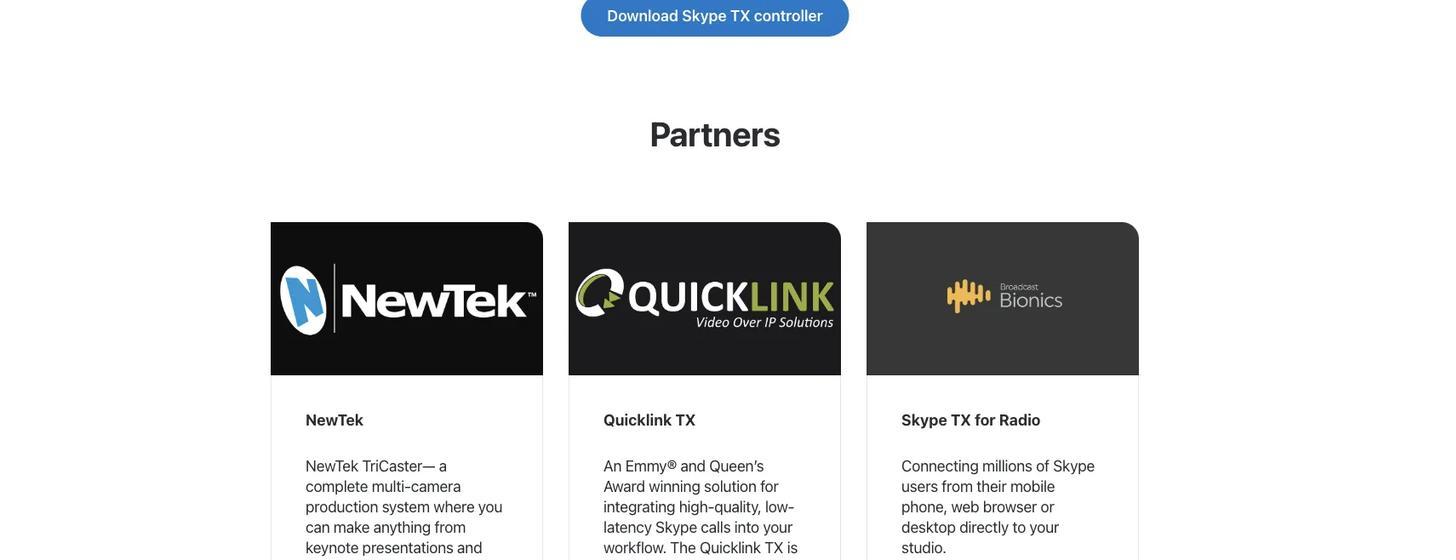 Task type: describe. For each thing, give the bounding box(es) containing it.
newtek company logo image
[[271, 222, 543, 375]]

a
[[439, 456, 447, 475]]

of
[[1036, 456, 1050, 475]]

web
[[951, 497, 979, 515]]

multi-
[[372, 477, 411, 495]]

radio
[[999, 410, 1041, 429]]

an emmy® and queen's award winning solution for integrating high-quality, low- latency skype calls into your workflow. the quicklink tx is the most comprehe
[[604, 456, 798, 560]]

partners
[[650, 114, 780, 154]]

calls
[[701, 518, 731, 536]]

to inside newtek tricaster— a complete multi-camera production system where you can make anything from keynote presentations and webcasts to online tra
[[373, 558, 386, 560]]

download
[[607, 6, 678, 24]]

emmy®
[[625, 456, 677, 475]]

newtek tricaster— a complete multi-camera production system where you can make anything from keynote presentations and webcasts to online tra
[[306, 456, 503, 560]]

most
[[629, 558, 662, 560]]

presentations
[[362, 538, 454, 556]]

low-
[[765, 497, 794, 515]]

queen's
[[709, 456, 764, 475]]

can
[[306, 518, 330, 536]]

from inside connecting millions of skype users from their mobile phone, web browser or desktop directly to your studio.
[[942, 477, 973, 495]]

quicklink tx company logo image
[[569, 222, 841, 375]]

skype right "download"
[[682, 6, 727, 24]]

or
[[1041, 497, 1054, 515]]

directly
[[959, 518, 1009, 536]]

skype tx for radio
[[902, 410, 1041, 429]]

quicklink tx
[[604, 410, 696, 429]]

desktop
[[902, 518, 956, 536]]

millions
[[982, 456, 1032, 475]]

quality,
[[715, 497, 762, 515]]

solution
[[704, 477, 757, 495]]

tx inside an emmy® and queen's award winning solution for integrating high-quality, low- latency skype calls into your workflow. the quicklink tx is the most comprehe
[[765, 538, 784, 556]]

is
[[787, 538, 798, 556]]

download skype tx controller link
[[581, 0, 849, 37]]

for inside an emmy® and queen's award winning solution for integrating high-quality, low- latency skype calls into your workflow. the quicklink tx is the most comprehe
[[760, 477, 779, 495]]

your inside connecting millions of skype users from their mobile phone, web browser or desktop directly to your studio.
[[1030, 518, 1059, 536]]

0 vertical spatial for
[[975, 410, 996, 429]]

production
[[306, 497, 378, 515]]

their
[[977, 477, 1007, 495]]

and inside an emmy® and queen's award winning solution for integrating high-quality, low- latency skype calls into your workflow. the quicklink tx is the most comprehe
[[681, 456, 706, 475]]

into
[[734, 518, 759, 536]]

skype inside an emmy® and queen's award winning solution for integrating high-quality, low- latency skype calls into your workflow. the quicklink tx is the most comprehe
[[656, 518, 697, 536]]

tx up connecting
[[951, 410, 971, 429]]

latency
[[604, 518, 652, 536]]

newtek for newtek
[[306, 410, 364, 429]]

anything
[[373, 518, 431, 536]]

0 vertical spatial quicklink
[[604, 410, 672, 429]]

skype tx for radio company logo image
[[867, 222, 1139, 375]]

mobile
[[1010, 477, 1055, 495]]

camera
[[411, 477, 461, 495]]

and inside newtek tricaster— a complete multi-camera production system where you can make anything from keynote presentations and webcasts to online tra
[[457, 538, 482, 556]]

download skype tx controller
[[607, 6, 823, 24]]

tx up emmy®
[[675, 410, 696, 429]]

award
[[604, 477, 645, 495]]



Task type: locate. For each thing, give the bounding box(es) containing it.
skype inside connecting millions of skype users from their mobile phone, web browser or desktop directly to your studio.
[[1053, 456, 1095, 475]]

studio.
[[902, 538, 947, 556]]

webcasts
[[306, 558, 369, 560]]

make
[[334, 518, 370, 536]]

1 vertical spatial to
[[373, 558, 386, 560]]

workflow.
[[604, 538, 667, 556]]

1 horizontal spatial and
[[681, 456, 706, 475]]

your down low-
[[763, 518, 793, 536]]

newtek inside newtek tricaster— a complete multi-camera production system where you can make anything from keynote presentations and webcasts to online tra
[[306, 456, 358, 475]]

keynote
[[306, 538, 359, 556]]

1 horizontal spatial for
[[975, 410, 996, 429]]

connecting
[[902, 456, 979, 475]]

1 vertical spatial newtek
[[306, 456, 358, 475]]

1 your from the left
[[763, 518, 793, 536]]

0 horizontal spatial your
[[763, 518, 793, 536]]

0 vertical spatial and
[[681, 456, 706, 475]]

skype right of
[[1053, 456, 1095, 475]]

0 vertical spatial to
[[1013, 518, 1026, 536]]

1 newtek from the top
[[306, 410, 364, 429]]

quicklink down calls
[[700, 538, 761, 556]]

integrating
[[604, 497, 675, 515]]

for up low-
[[760, 477, 779, 495]]

newtek for newtek tricaster— a complete multi-camera production system where you can make anything from keynote presentations and webcasts to online tra
[[306, 456, 358, 475]]

1 horizontal spatial to
[[1013, 518, 1026, 536]]

tricaster—
[[362, 456, 435, 475]]

1 vertical spatial from
[[435, 518, 466, 536]]

from down where
[[435, 518, 466, 536]]

the
[[670, 538, 696, 556]]

online
[[390, 558, 430, 560]]

2 newtek from the top
[[306, 456, 358, 475]]

winning
[[649, 477, 700, 495]]

browser
[[983, 497, 1037, 515]]

high-
[[679, 497, 715, 515]]

system
[[382, 497, 430, 515]]

0 horizontal spatial quicklink
[[604, 410, 672, 429]]

from inside newtek tricaster— a complete multi-camera production system where you can make anything from keynote presentations and webcasts to online tra
[[435, 518, 466, 536]]

to
[[1013, 518, 1026, 536], [373, 558, 386, 560]]

from
[[942, 477, 973, 495], [435, 518, 466, 536]]

1 horizontal spatial from
[[942, 477, 973, 495]]

to down the browser
[[1013, 518, 1026, 536]]

for
[[975, 410, 996, 429], [760, 477, 779, 495]]

from up web
[[942, 477, 973, 495]]

tx
[[730, 6, 750, 24], [675, 410, 696, 429], [951, 410, 971, 429], [765, 538, 784, 556]]

0 vertical spatial from
[[942, 477, 973, 495]]

1 vertical spatial for
[[760, 477, 779, 495]]

to left online
[[373, 558, 386, 560]]

and up winning at the bottom left of page
[[681, 456, 706, 475]]

tx left controller
[[730, 6, 750, 24]]

and
[[681, 456, 706, 475], [457, 538, 482, 556]]

your inside an emmy® and queen's award winning solution for integrating high-quality, low- latency skype calls into your workflow. the quicklink tx is the most comprehe
[[763, 518, 793, 536]]

skype up the
[[656, 518, 697, 536]]

an
[[604, 456, 622, 475]]

connecting millions of skype users from their mobile phone, web browser or desktop directly to your studio.
[[902, 456, 1095, 556]]

to inside connecting millions of skype users from their mobile phone, web browser or desktop directly to your studio.
[[1013, 518, 1026, 536]]

phone,
[[902, 497, 948, 515]]

the
[[604, 558, 625, 560]]

for left radio
[[975, 410, 996, 429]]

0 horizontal spatial from
[[435, 518, 466, 536]]

your down "or"
[[1030, 518, 1059, 536]]

quicklink inside an emmy® and queen's award winning solution for integrating high-quality, low- latency skype calls into your workflow. the quicklink tx is the most comprehe
[[700, 538, 761, 556]]

1 vertical spatial and
[[457, 538, 482, 556]]

newtek
[[306, 410, 364, 429], [306, 456, 358, 475]]

where
[[433, 497, 475, 515]]

complete
[[306, 477, 368, 495]]

quicklink
[[604, 410, 672, 429], [700, 538, 761, 556]]

you
[[478, 497, 503, 515]]

quicklink up emmy®
[[604, 410, 672, 429]]

1 horizontal spatial your
[[1030, 518, 1059, 536]]

0 horizontal spatial and
[[457, 538, 482, 556]]

tx left 'is'
[[765, 538, 784, 556]]

0 horizontal spatial to
[[373, 558, 386, 560]]

0 horizontal spatial for
[[760, 477, 779, 495]]

skype up connecting
[[902, 410, 947, 429]]

2 your from the left
[[1030, 518, 1059, 536]]

controller
[[754, 6, 823, 24]]

and down where
[[457, 538, 482, 556]]

1 vertical spatial quicklink
[[700, 538, 761, 556]]

your
[[763, 518, 793, 536], [1030, 518, 1059, 536]]

users
[[902, 477, 938, 495]]

0 vertical spatial newtek
[[306, 410, 364, 429]]

skype
[[682, 6, 727, 24], [902, 410, 947, 429], [1053, 456, 1095, 475], [656, 518, 697, 536]]

1 horizontal spatial quicklink
[[700, 538, 761, 556]]



Task type: vqa. For each thing, say whether or not it's contained in the screenshot.
"webcasts"
yes



